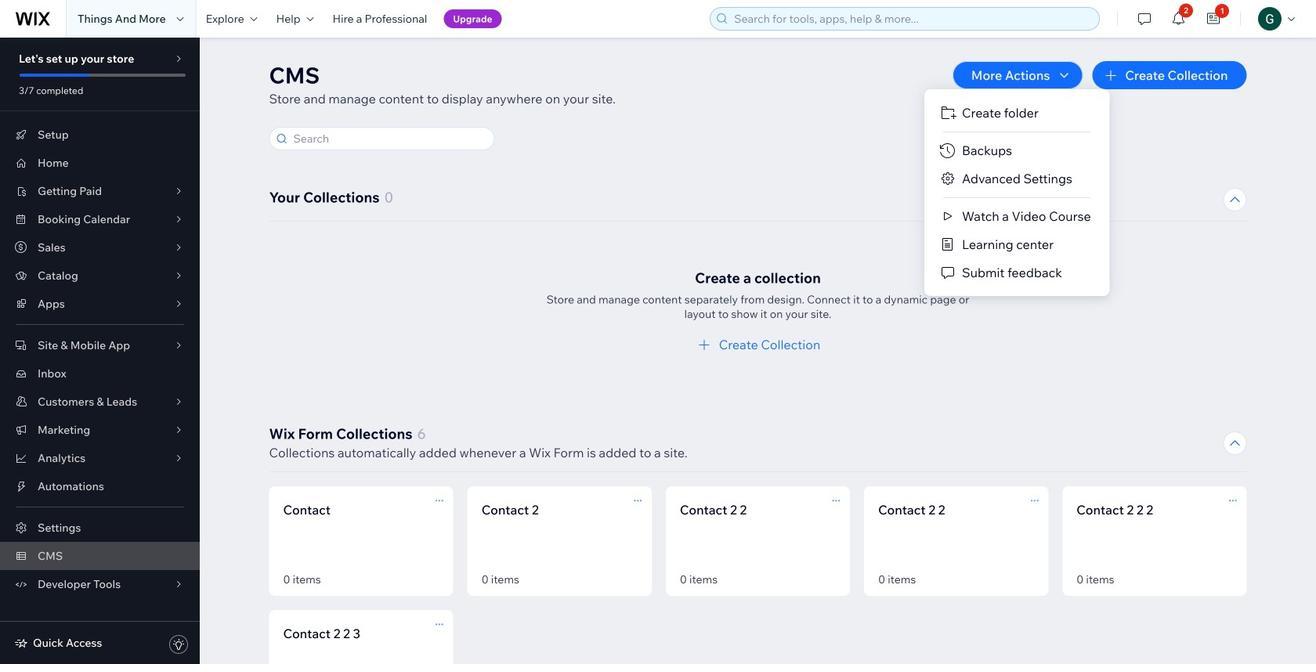 Task type: vqa. For each thing, say whether or not it's contained in the screenshot.
Search all conversations field
no



Task type: locate. For each thing, give the bounding box(es) containing it.
Search field
[[289, 128, 489, 150]]

Search for tools, apps, help & more... field
[[730, 8, 1095, 30]]

menu
[[924, 99, 1110, 287]]



Task type: describe. For each thing, give the bounding box(es) containing it.
sidebar element
[[0, 38, 200, 664]]



